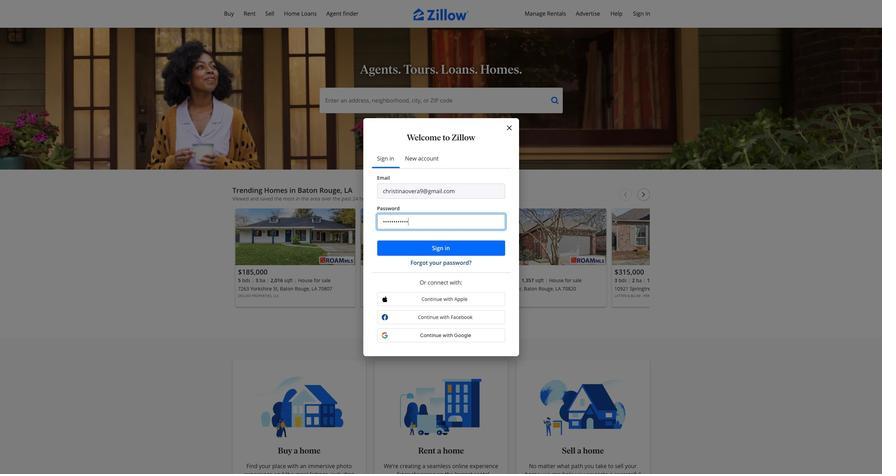 Task type: describe. For each thing, give the bounding box(es) containing it.
authentication tabs tab list
[[371, 149, 511, 168]]

rent_a_home image
[[383, 374, 499, 440]]

17345 deer lake ave, baton rouge, la 70816 image
[[361, 209, 481, 265]]

2 group from the left
[[361, 209, 481, 307]]

10921 springtree ave, baton rouge, la 70810 image
[[612, 209, 732, 265]]

1 group from the left
[[235, 209, 355, 307]]

10921 springtree ave, baton rouge, la 70810 element
[[612, 209, 732, 307]]



Task type: locate. For each thing, give the bounding box(es) containing it.
main navigation
[[0, 0, 882, 28]]

5521 arialo dr, baton rouge, la 70820 image
[[486, 209, 606, 265]]

more recommended homes image
[[400, 320, 405, 326]]

3 group from the left
[[486, 209, 606, 307]]

7263 yorkshire st, baton rouge, la 70807 element
[[235, 209, 355, 307]]

5521 arialo dr, baton rouge, la 70820 element
[[486, 209, 606, 307]]

7263 yorkshire st, baton rouge, la 70807 image
[[235, 209, 355, 265]]

dialog
[[363, 118, 519, 356]]

group
[[235, 209, 355, 307], [361, 209, 481, 307], [486, 209, 606, 307], [612, 209, 732, 307]]

sell_a_home image
[[524, 374, 641, 440]]

zillow logo image
[[413, 8, 469, 21]]

list
[[232, 206, 732, 313]]

4 group from the left
[[612, 209, 732, 307]]

sign in actions group
[[377, 240, 505, 267]]

17345 deer lake ave, baton rouge, la 70816 element
[[361, 209, 481, 307]]

buy_a_home image
[[241, 374, 358, 440]]

None submit
[[377, 240, 505, 256]]

home recommendations carousel element
[[232, 186, 732, 313]]

Enter email email field
[[377, 183, 505, 199]]

Enter password password field
[[377, 214, 505, 229]]



Task type: vqa. For each thing, say whether or not it's contained in the screenshot.
10921 Springtree Ave, Baton Rouge, La 70810 element
yes



